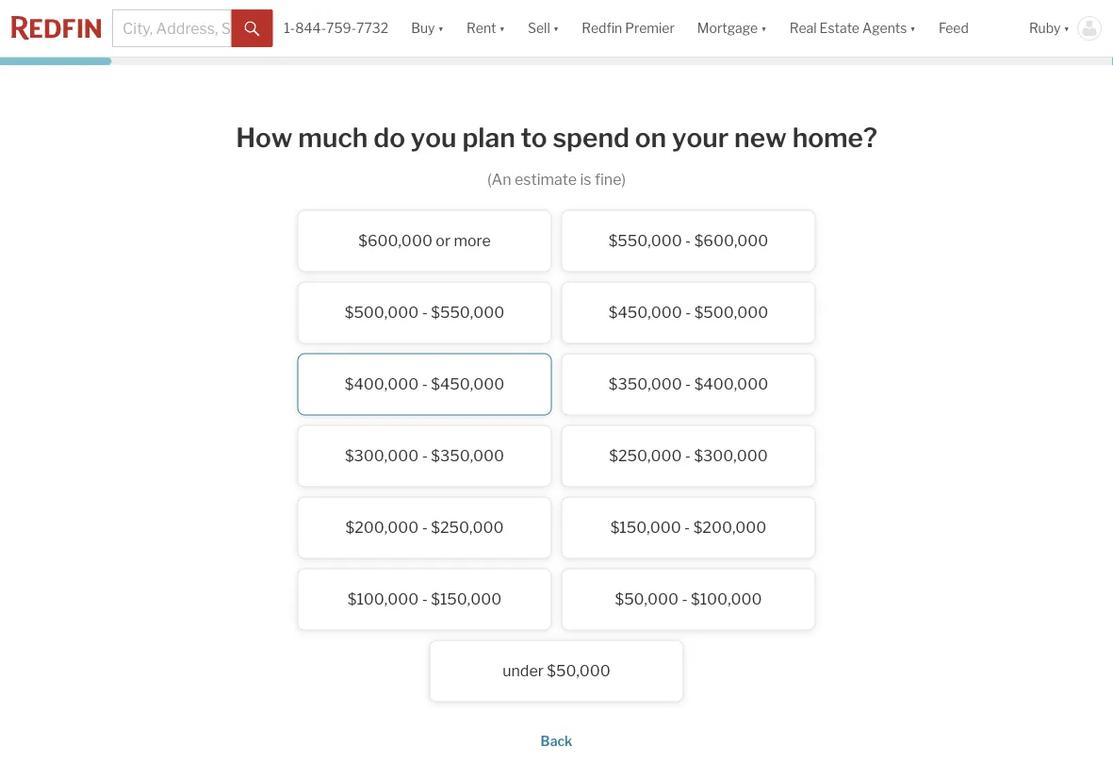 Task type: describe. For each thing, give the bounding box(es) containing it.
you
[[411, 121, 457, 153]]

1 vertical spatial $50,000
[[547, 662, 611, 680]]

▾ for rent ▾
[[499, 20, 505, 36]]

under
[[503, 662, 544, 680]]

$50,000 - $100,000
[[615, 590, 763, 608]]

2 $200,000 from the left
[[694, 518, 767, 537]]

do
[[374, 121, 406, 153]]

- for $150,000
[[685, 518, 691, 537]]

how much do you plan to spend on your new home?
[[236, 121, 878, 153]]

(an
[[488, 170, 512, 189]]

premier
[[626, 20, 675, 36]]

agents
[[863, 20, 908, 36]]

spend
[[553, 121, 630, 153]]

your
[[672, 121, 729, 153]]

1 vertical spatial $450,000
[[431, 375, 505, 393]]

City, Address, School, Agent, ZIP search field
[[112, 9, 231, 47]]

$600,000 or more
[[359, 232, 491, 250]]

buy
[[411, 20, 435, 36]]

1 horizontal spatial $50,000
[[615, 590, 679, 608]]

back
[[541, 733, 573, 749]]

$500,000 - $550,000
[[345, 303, 505, 322]]

sell ▾ button
[[528, 0, 560, 57]]

redfin premier
[[582, 20, 675, 36]]

buy ▾ button
[[411, 0, 444, 57]]

feed button
[[928, 0, 1019, 57]]

▾ for mortgage ▾
[[761, 20, 767, 36]]

buy ▾ button
[[400, 0, 456, 57]]

$300,000 - $350,000
[[345, 447, 505, 465]]

$150,000 - $200,000
[[611, 518, 767, 537]]

how much do you plan to spend on your new home? option group
[[180, 210, 934, 712]]

7732
[[357, 20, 389, 36]]

2 $600,000 from the left
[[695, 232, 769, 250]]

sell
[[528, 20, 551, 36]]

plan
[[463, 121, 516, 153]]

ruby ▾
[[1030, 20, 1071, 36]]

back button
[[541, 733, 573, 749]]

$400,000 - $450,000
[[345, 375, 505, 393]]

new home?
[[735, 121, 878, 153]]

rent
[[467, 20, 497, 36]]

how
[[236, 121, 293, 153]]

0 vertical spatial $450,000
[[609, 303, 683, 322]]

1 vertical spatial $150,000
[[431, 590, 502, 608]]

$200,000 - $250,000
[[346, 518, 504, 537]]

1 vertical spatial $350,000
[[431, 447, 505, 465]]

▾ for sell ▾
[[553, 20, 560, 36]]

- for $350,000
[[686, 375, 692, 393]]

844-
[[295, 20, 326, 36]]

or
[[436, 232, 451, 250]]

0 horizontal spatial $550,000
[[431, 303, 505, 322]]

(an estimate is fine)
[[488, 170, 626, 189]]

real estate agents ▾ link
[[790, 0, 917, 57]]

- for $250,000
[[686, 447, 691, 465]]

on
[[636, 121, 667, 153]]

ruby
[[1030, 20, 1062, 36]]

1-844-759-7732
[[284, 20, 389, 36]]

under $50,000
[[503, 662, 611, 680]]



Task type: vqa. For each thing, say whether or not it's contained in the screenshot.
$300,000
yes



Task type: locate. For each thing, give the bounding box(es) containing it.
3 ▾ from the left
[[553, 20, 560, 36]]

$200,000 down $250,000 - $300,000 at the bottom of the page
[[694, 518, 767, 537]]

0 horizontal spatial $50,000
[[547, 662, 611, 680]]

6 ▾ from the left
[[1064, 20, 1071, 36]]

0 horizontal spatial $150,000
[[431, 590, 502, 608]]

- down $200,000 - $250,000
[[422, 590, 428, 608]]

- for $550,000
[[686, 232, 692, 250]]

$350,000 down "$450,000 - $500,000"
[[609, 375, 683, 393]]

$550,000 down more
[[431, 303, 505, 322]]

much
[[298, 121, 368, 153]]

- up $300,000 - $350,000
[[422, 375, 428, 393]]

rent ▾ button
[[456, 0, 517, 57]]

1 $600,000 from the left
[[359, 232, 433, 250]]

$450,000
[[609, 303, 683, 322], [431, 375, 505, 393]]

1 horizontal spatial $550,000
[[609, 232, 683, 250]]

- for $50,000
[[682, 590, 688, 608]]

$250,000 up $150,000 - $200,000
[[610, 447, 682, 465]]

0 horizontal spatial $400,000
[[345, 375, 419, 393]]

1 horizontal spatial $100,000
[[691, 590, 763, 608]]

$450,000 - $500,000
[[609, 303, 769, 322]]

$100,000
[[348, 590, 419, 608], [691, 590, 763, 608]]

2 $100,000 from the left
[[691, 590, 763, 608]]

0 horizontal spatial $600,000
[[359, 232, 433, 250]]

$400,000
[[345, 375, 419, 393], [695, 375, 769, 393]]

$550,000 down is fine)
[[609, 232, 683, 250]]

more
[[454, 232, 491, 250]]

buy ▾
[[411, 20, 444, 36]]

0 horizontal spatial $300,000
[[345, 447, 419, 465]]

$500,000
[[345, 303, 419, 322], [695, 303, 769, 322]]

$400,000 up $250,000 - $300,000 at the bottom of the page
[[695, 375, 769, 393]]

0 horizontal spatial $250,000
[[431, 518, 504, 537]]

1 horizontal spatial $350,000
[[609, 375, 683, 393]]

2 ▾ from the left
[[499, 20, 505, 36]]

$450,000 down $550,000 - $600,000
[[609, 303, 683, 322]]

-
[[686, 232, 692, 250], [422, 303, 428, 322], [686, 303, 692, 322], [422, 375, 428, 393], [686, 375, 692, 393], [422, 447, 428, 465], [686, 447, 691, 465], [422, 518, 428, 537], [685, 518, 691, 537], [422, 590, 428, 608], [682, 590, 688, 608]]

$550,000
[[609, 232, 683, 250], [431, 303, 505, 322]]

redfin
[[582, 20, 623, 36]]

rent ▾ button
[[467, 0, 505, 57]]

mortgage ▾ button
[[698, 0, 767, 57]]

$200,000
[[346, 518, 419, 537], [694, 518, 767, 537]]

redfin premier button
[[571, 0, 686, 57]]

$150,000
[[611, 518, 682, 537], [431, 590, 502, 608]]

$200,000 up $100,000 - $150,000
[[346, 518, 419, 537]]

- for $500,000
[[422, 303, 428, 322]]

▾ right agents
[[911, 20, 917, 36]]

$250,000 down $300,000 - $350,000
[[431, 518, 504, 537]]

- for $200,000
[[422, 518, 428, 537]]

1 ▾ from the left
[[438, 20, 444, 36]]

$350,000 - $400,000
[[609, 375, 769, 393]]

1 horizontal spatial $150,000
[[611, 518, 682, 537]]

1 vertical spatial $250,000
[[431, 518, 504, 537]]

- down $150,000 - $200,000
[[682, 590, 688, 608]]

1 horizontal spatial $400,000
[[695, 375, 769, 393]]

$100,000 down $200,000 - $250,000
[[348, 590, 419, 608]]

0 vertical spatial $550,000
[[609, 232, 683, 250]]

$300,000 down $400,000 - $450,000
[[345, 447, 419, 465]]

$150,000 up $50,000 - $100,000
[[611, 518, 682, 537]]

1-844-759-7732 link
[[284, 20, 389, 36]]

$400,000 down $500,000 - $550,000
[[345, 375, 419, 393]]

mortgage ▾ button
[[686, 0, 779, 57]]

real estate agents ▾ button
[[779, 0, 928, 57]]

0 horizontal spatial $350,000
[[431, 447, 505, 465]]

▾ right sell
[[553, 20, 560, 36]]

- down $600,000 or more
[[422, 303, 428, 322]]

$600,000
[[359, 232, 433, 250], [695, 232, 769, 250]]

mortgage ▾
[[698, 20, 767, 36]]

$50,000 down $150,000 - $200,000
[[615, 590, 679, 608]]

0 vertical spatial $350,000
[[609, 375, 683, 393]]

2 $400,000 from the left
[[695, 375, 769, 393]]

$450,000 up $300,000 - $350,000
[[431, 375, 505, 393]]

▾ for buy ▾
[[438, 20, 444, 36]]

0 horizontal spatial $100,000
[[348, 590, 419, 608]]

▾ right ruby
[[1064, 20, 1071, 36]]

1 $300,000 from the left
[[345, 447, 419, 465]]

- up $200,000 - $250,000
[[422, 447, 428, 465]]

sell ▾ button
[[517, 0, 571, 57]]

1 $500,000 from the left
[[345, 303, 419, 322]]

$150,000 down $200,000 - $250,000
[[431, 590, 502, 608]]

1 horizontal spatial $500,000
[[695, 303, 769, 322]]

1 vertical spatial $550,000
[[431, 303, 505, 322]]

1 horizontal spatial $600,000
[[695, 232, 769, 250]]

- down $300,000 - $350,000
[[422, 518, 428, 537]]

2 $300,000 from the left
[[695, 447, 768, 465]]

$300,000 down the $350,000 - $400,000
[[695, 447, 768, 465]]

- for $300,000
[[422, 447, 428, 465]]

▾
[[438, 20, 444, 36], [499, 20, 505, 36], [553, 20, 560, 36], [761, 20, 767, 36], [911, 20, 917, 36], [1064, 20, 1071, 36]]

- down the $350,000 - $400,000
[[686, 447, 691, 465]]

0 vertical spatial $250,000
[[610, 447, 682, 465]]

1-
[[284, 20, 295, 36]]

- for $450,000
[[686, 303, 692, 322]]

0 horizontal spatial $500,000
[[345, 303, 419, 322]]

$500,000 up $400,000 - $450,000
[[345, 303, 419, 322]]

sell ▾
[[528, 20, 560, 36]]

1 horizontal spatial $450,000
[[609, 303, 683, 322]]

$550,000 - $600,000
[[609, 232, 769, 250]]

- up $50,000 - $100,000
[[685, 518, 691, 537]]

$50,000 right under
[[547, 662, 611, 680]]

$100,000 down $150,000 - $200,000
[[691, 590, 763, 608]]

▾ right buy
[[438, 20, 444, 36]]

1 $200,000 from the left
[[346, 518, 419, 537]]

0 vertical spatial $150,000
[[611, 518, 682, 537]]

▾ right mortgage at right top
[[761, 20, 767, 36]]

real
[[790, 20, 817, 36]]

- down "$450,000 - $500,000"
[[686, 375, 692, 393]]

to
[[521, 121, 548, 153]]

- down $550,000 - $600,000
[[686, 303, 692, 322]]

- for $100,000
[[422, 590, 428, 608]]

759-
[[326, 20, 357, 36]]

estimate
[[515, 170, 577, 189]]

0 vertical spatial $50,000
[[615, 590, 679, 608]]

real estate agents ▾
[[790, 20, 917, 36]]

5 ▾ from the left
[[911, 20, 917, 36]]

0 horizontal spatial $200,000
[[346, 518, 419, 537]]

mortgage
[[698, 20, 759, 36]]

$250,000 - $300,000
[[610, 447, 768, 465]]

$600,000 up "$450,000 - $500,000"
[[695, 232, 769, 250]]

$500,000 down $550,000 - $600,000
[[695, 303, 769, 322]]

is fine)
[[581, 170, 626, 189]]

1 horizontal spatial $200,000
[[694, 518, 767, 537]]

0 horizontal spatial $450,000
[[431, 375, 505, 393]]

1 $400,000 from the left
[[345, 375, 419, 393]]

$350,000
[[609, 375, 683, 393], [431, 447, 505, 465]]

rent ▾
[[467, 20, 505, 36]]

1 horizontal spatial $300,000
[[695, 447, 768, 465]]

$250,000
[[610, 447, 682, 465], [431, 518, 504, 537]]

$100,000 - $150,000
[[348, 590, 502, 608]]

$600,000 left or
[[359, 232, 433, 250]]

$50,000
[[615, 590, 679, 608], [547, 662, 611, 680]]

submit search image
[[245, 21, 260, 37]]

estate
[[820, 20, 860, 36]]

4 ▾ from the left
[[761, 20, 767, 36]]

2 $500,000 from the left
[[695, 303, 769, 322]]

$300,000
[[345, 447, 419, 465], [695, 447, 768, 465]]

1 horizontal spatial $250,000
[[610, 447, 682, 465]]

▾ right rent
[[499, 20, 505, 36]]

feed
[[939, 20, 969, 36]]

- up "$450,000 - $500,000"
[[686, 232, 692, 250]]

$350,000 up $200,000 - $250,000
[[431, 447, 505, 465]]

1 $100,000 from the left
[[348, 590, 419, 608]]

- for $400,000
[[422, 375, 428, 393]]

▾ for ruby ▾
[[1064, 20, 1071, 36]]



